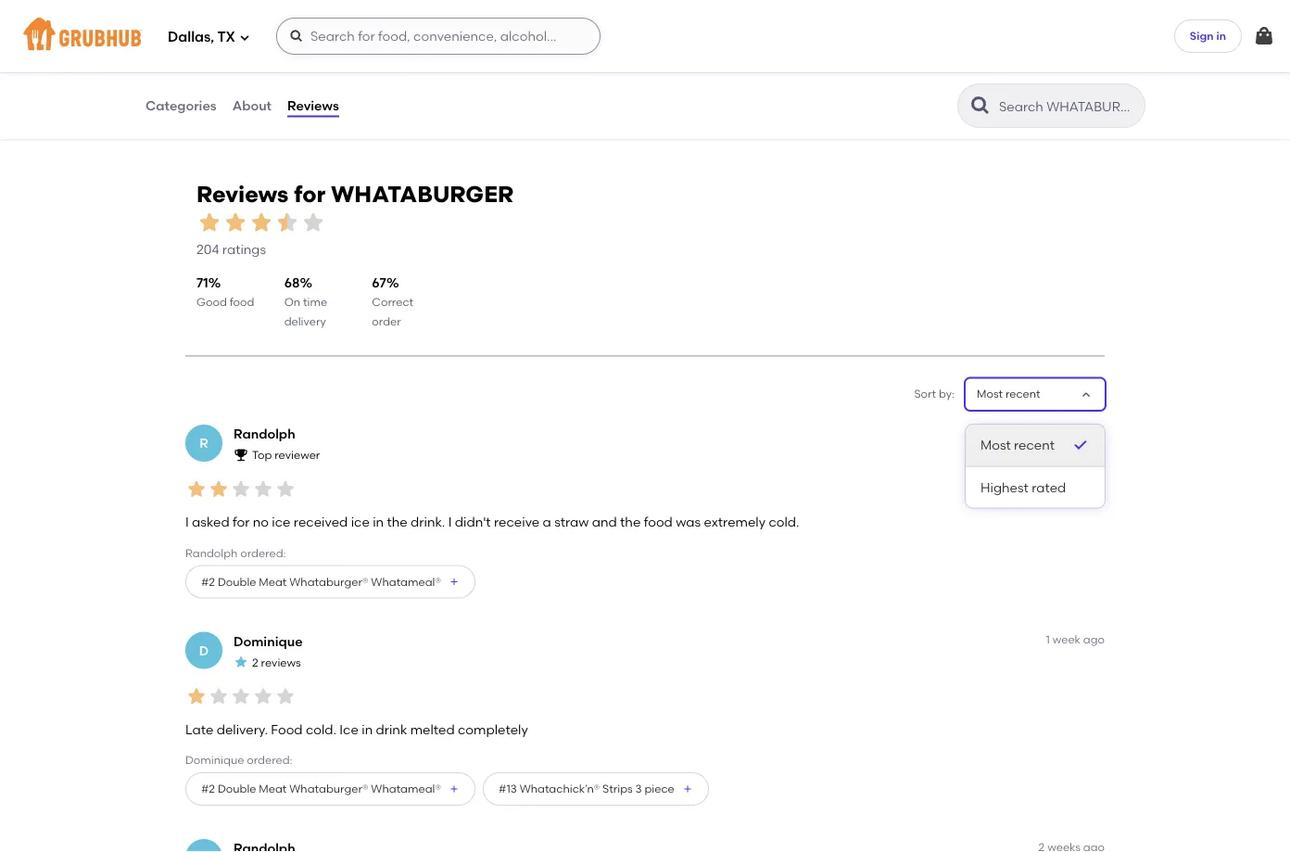 Task type: describe. For each thing, give the bounding box(es) containing it.
1 horizontal spatial for
[[294, 181, 326, 208]]

enough
[[707, 64, 748, 77]]

sign in
[[1191, 29, 1227, 42]]

25–40
[[503, 64, 535, 77]]

Sort by: field
[[977, 386, 1041, 403]]

top reviewer
[[252, 449, 320, 462]]

dallas,
[[168, 29, 214, 46]]

35–50
[[172, 64, 204, 77]]

top
[[252, 449, 272, 462]]

67
[[372, 275, 387, 291]]

delivery for 30–45
[[864, 80, 906, 93]]

village baking co. (002)
[[503, 16, 679, 34]]

1 vertical spatial for
[[233, 514, 250, 530]]

118 ratings
[[1055, 83, 1119, 99]]

straw
[[555, 514, 589, 530]]

(002)
[[641, 16, 679, 34]]

by:
[[939, 387, 955, 401]]

reviews
[[261, 656, 301, 669]]

american
[[198, 40, 251, 53]]

ice
[[340, 721, 359, 737]]

and
[[592, 514, 617, 530]]

1 horizontal spatial food
[[644, 514, 673, 530]]

not enough ratings
[[684, 64, 788, 77]]

1 vertical spatial in
[[373, 514, 384, 530]]

1 double from the top
[[218, 575, 256, 588]]

didn't
[[455, 514, 491, 530]]

categories
[[146, 98, 217, 113]]

#13 whatachick'n® strips 3 piece button
[[483, 773, 709, 806]]

completely
[[458, 721, 528, 737]]

1 i from the left
[[185, 514, 189, 530]]

0 vertical spatial ratings
[[750, 64, 788, 77]]

food
[[271, 721, 303, 737]]

2 #2 from the top
[[201, 782, 215, 796]]

randolph for randolph
[[234, 426, 295, 442]]

most recent inside "option"
[[981, 437, 1055, 453]]

min for village baking co. (002)
[[538, 64, 558, 77]]

2 ice from the left
[[351, 514, 370, 530]]

sort
[[915, 387, 937, 401]]

ratings for 118 ratings
[[1075, 83, 1119, 99]]

svg image
[[289, 29, 304, 44]]

a
[[543, 514, 552, 530]]

delivery for 35–50
[[202, 80, 243, 93]]

71
[[197, 275, 208, 291]]

check icon image
[[1072, 436, 1091, 455]]

2
[[252, 656, 258, 669]]

village
[[503, 16, 554, 34]]

118
[[1055, 83, 1072, 99]]

order
[[372, 314, 401, 328]]

late delivery. food cold. ice in drink melted completely
[[185, 721, 528, 737]]

dominique for dominique
[[234, 633, 303, 649]]

0 vertical spatial most recent
[[977, 387, 1041, 401]]

trophy icon image
[[234, 447, 249, 462]]

whatachick'n®
[[520, 782, 600, 796]]

1 ice from the left
[[272, 514, 291, 530]]

67 correct order
[[372, 275, 414, 328]]

1 the from the left
[[387, 514, 408, 530]]

2 double from the top
[[218, 782, 256, 796]]

baking
[[557, 16, 608, 34]]

dallas, tx
[[168, 29, 236, 46]]

co.
[[612, 16, 637, 34]]

subscription pass image for ihop
[[172, 40, 190, 55]]

delivery.
[[217, 721, 268, 737]]

i asked for no ice received ice in the drink.  i didn't receive a straw and the food was extremely cold.
[[185, 514, 800, 530]]

min inside 30–45 min $4.99 delivery
[[870, 64, 890, 77]]

#13
[[499, 782, 517, 796]]

0 horizontal spatial svg image
[[239, 32, 250, 43]]

week
[[1053, 633, 1081, 646]]

good
[[197, 295, 227, 309]]

strips
[[603, 782, 633, 796]]

dominique ordered:
[[185, 753, 293, 767]]

receive
[[494, 514, 540, 530]]

categories button
[[145, 72, 218, 139]]

was
[[676, 514, 701, 530]]

d
[[199, 643, 209, 658]]

ordered: for for
[[240, 546, 286, 559]]

rated
[[1032, 479, 1067, 495]]

2 the from the left
[[620, 514, 641, 530]]

plus icon image inside #13 whatachick'n® strips 3 piece button
[[682, 784, 693, 795]]

plus icon image left #13
[[449, 784, 460, 795]]

piece
[[645, 782, 675, 796]]

asked
[[192, 514, 230, 530]]

randolph ordered:
[[185, 546, 286, 559]]

1 whataburger® from the top
[[290, 575, 369, 588]]

1
[[1046, 633, 1050, 646]]

#13 whatachick'n® strips 3 piece
[[499, 782, 675, 796]]

highest
[[981, 479, 1029, 495]]

1 #2 double meat whataburger® whatameal® button from the top
[[185, 565, 476, 599]]

search icon image
[[970, 95, 992, 117]]

whatameal® for plus icon below didn't
[[371, 575, 441, 588]]

reviews for reviews for whataburger
[[197, 181, 289, 208]]

25–40 min $3.49 delivery
[[503, 64, 575, 93]]

3
[[636, 782, 642, 796]]

71 good food
[[197, 275, 254, 309]]

whatameal® for plus icon to the left of #13
[[371, 782, 441, 796]]

randolph for randolph ordered:
[[185, 546, 238, 559]]

1 horizontal spatial cold.
[[769, 514, 800, 530]]

1 meat from the top
[[259, 575, 287, 588]]

ordered: for food
[[247, 753, 293, 767]]



Task type: vqa. For each thing, say whether or not it's contained in the screenshot.
the leftmost yogurt,
no



Task type: locate. For each thing, give the bounding box(es) containing it.
2 whataburger® from the top
[[290, 782, 369, 796]]

0 vertical spatial food
[[230, 295, 254, 309]]

0 horizontal spatial food
[[230, 295, 254, 309]]

ihop
[[172, 16, 210, 34]]

delivery inside 68 on time delivery
[[284, 314, 326, 328]]

0 vertical spatial #2
[[201, 575, 215, 588]]

in right sign on the right of page
[[1217, 29, 1227, 42]]

reviews for whataburger
[[197, 181, 514, 208]]

2 vertical spatial in
[[362, 721, 373, 737]]

double
[[218, 575, 256, 588], [218, 782, 256, 796]]

2 #2 double meat whataburger® whatameal® button from the top
[[185, 773, 476, 806]]

1 vertical spatial meat
[[259, 782, 287, 796]]

food
[[230, 295, 254, 309], [644, 514, 673, 530]]

1 vertical spatial food
[[644, 514, 673, 530]]

reviews inside "button"
[[288, 98, 339, 113]]

min down bakery on the top left
[[538, 64, 558, 77]]

#2 double meat whataburger® whatameal® button down received
[[185, 565, 476, 599]]

0 horizontal spatial subscription pass image
[[172, 40, 190, 55]]

ihop link
[[172, 14, 457, 35]]

sort by:
[[915, 387, 955, 401]]

min down 'american'
[[207, 64, 227, 77]]

1 horizontal spatial ratings
[[750, 64, 788, 77]]

1 min from the left
[[207, 64, 227, 77]]

svg image right sign in button
[[1254, 25, 1276, 47]]

bakery
[[529, 40, 566, 53]]

$4.99
[[834, 80, 862, 93]]

ratings right enough
[[750, 64, 788, 77]]

2 subscription pass image from the left
[[503, 40, 522, 55]]

0 horizontal spatial the
[[387, 514, 408, 530]]

1 horizontal spatial i
[[449, 514, 452, 530]]

most recent option
[[966, 425, 1105, 467]]

correct
[[372, 295, 414, 309]]

204
[[197, 242, 219, 258]]

delivery right $4.99
[[864, 80, 906, 93]]

0 horizontal spatial ratings
[[222, 242, 266, 258]]

double down dominique ordered:
[[218, 782, 256, 796]]

1 #2 from the top
[[201, 575, 215, 588]]

ice
[[272, 514, 291, 530], [351, 514, 370, 530]]

about button
[[232, 72, 273, 139]]

0 vertical spatial whatameal®
[[371, 575, 441, 588]]

1 vertical spatial #2 double meat whataburger® whatameal®
[[201, 782, 441, 796]]

subscription pass image up 35–50
[[172, 40, 190, 55]]

most inside field
[[977, 387, 1003, 401]]

dominique
[[234, 633, 303, 649], [185, 753, 244, 767]]

0 horizontal spatial min
[[207, 64, 227, 77]]

sign
[[1191, 29, 1214, 42]]

in right ice
[[362, 721, 373, 737]]

caret down icon image
[[1079, 387, 1094, 402]]

0 vertical spatial reviews
[[288, 98, 339, 113]]

2 #2 double meat whataburger® whatameal® from the top
[[201, 782, 441, 796]]

whataburger
[[331, 181, 514, 208]]

r
[[200, 435, 208, 451]]

double down randolph ordered:
[[218, 575, 256, 588]]

0 vertical spatial dominique
[[234, 633, 303, 649]]

randolph down asked
[[185, 546, 238, 559]]

ago
[[1084, 633, 1105, 646]]

0 vertical spatial cold.
[[769, 514, 800, 530]]

0 vertical spatial randolph
[[234, 426, 295, 442]]

whataburger® down received
[[290, 575, 369, 588]]

0 vertical spatial double
[[218, 575, 256, 588]]

cold. right extremely
[[769, 514, 800, 530]]

0 horizontal spatial ice
[[272, 514, 291, 530]]

$5.49
[[172, 80, 199, 93]]

highest rated
[[981, 479, 1067, 495]]

1 vertical spatial double
[[218, 782, 256, 796]]

not
[[684, 64, 704, 77]]

min right 30–45
[[870, 64, 890, 77]]

time
[[303, 295, 328, 309]]

0 vertical spatial ordered:
[[240, 546, 286, 559]]

tx
[[217, 29, 236, 46]]

dominique for dominique ordered:
[[185, 753, 244, 767]]

the right and
[[620, 514, 641, 530]]

ordered: down food
[[247, 753, 293, 767]]

1 vertical spatial dominique
[[185, 753, 244, 767]]

reviews
[[288, 98, 339, 113], [197, 181, 289, 208]]

village baking co. (002) link
[[503, 14, 788, 35]]

35–50 min $5.49 delivery
[[172, 64, 243, 93]]

delivery inside 35–50 min $5.49 delivery
[[202, 80, 243, 93]]

reviews up 204 ratings
[[197, 181, 289, 208]]

1 horizontal spatial svg image
[[1254, 25, 1276, 47]]

2 i from the left
[[449, 514, 452, 530]]

1 vertical spatial cold.
[[306, 721, 337, 737]]

subscription pass image
[[172, 40, 190, 55], [503, 40, 522, 55]]

delivery up about
[[202, 80, 243, 93]]

whataburger® down ice
[[290, 782, 369, 796]]

ratings for 204 ratings
[[222, 242, 266, 258]]

i left asked
[[185, 514, 189, 530]]

0 vertical spatial for
[[294, 181, 326, 208]]

0 horizontal spatial cold.
[[306, 721, 337, 737]]

plus icon image right piece
[[682, 784, 693, 795]]

ordered:
[[240, 546, 286, 559], [247, 753, 293, 767]]

about
[[232, 98, 272, 113]]

min inside '25–40 min $3.49 delivery'
[[538, 64, 558, 77]]

#2 down randolph ordered:
[[201, 575, 215, 588]]

#2 double meat whataburger® whatameal® down ice
[[201, 782, 441, 796]]

whatameal® down drink.
[[371, 575, 441, 588]]

ordered: down "no"
[[240, 546, 286, 559]]

1 week ago
[[1046, 633, 1105, 646]]

subscription pass image for village baking co. (002)
[[503, 40, 522, 55]]

ratings right 204
[[222, 242, 266, 258]]

#2 double meat whataburger® whatameal®
[[201, 575, 441, 588], [201, 782, 441, 796]]

delivery for 68
[[284, 314, 326, 328]]

#2 down dominique ordered:
[[201, 782, 215, 796]]

no
[[253, 514, 269, 530]]

30–45
[[834, 64, 867, 77]]

#2 double meat whataburger® whatameal® button
[[185, 565, 476, 599], [185, 773, 476, 806]]

main navigation navigation
[[0, 0, 1291, 72]]

2 horizontal spatial min
[[870, 64, 890, 77]]

delivery
[[202, 80, 243, 93], [533, 80, 575, 93], [864, 80, 906, 93], [284, 314, 326, 328]]

0 vertical spatial most
[[977, 387, 1003, 401]]

min
[[207, 64, 227, 77], [538, 64, 558, 77], [870, 64, 890, 77]]

1 vertical spatial whatameal®
[[371, 782, 441, 796]]

1 #2 double meat whataburger® whatameal® from the top
[[201, 575, 441, 588]]

i right drink.
[[449, 514, 452, 530]]

1 vertical spatial whataburger®
[[290, 782, 369, 796]]

most recent up 'most recent' "option"
[[977, 387, 1041, 401]]

1 horizontal spatial the
[[620, 514, 641, 530]]

whatameal® down drink
[[371, 782, 441, 796]]

0 horizontal spatial for
[[233, 514, 250, 530]]

2 whatameal® from the top
[[371, 782, 441, 796]]

for down reviews "button"
[[294, 181, 326, 208]]

delivery right $3.49
[[533, 80, 575, 93]]

0 horizontal spatial i
[[185, 514, 189, 530]]

meat down randolph ordered:
[[259, 575, 287, 588]]

delivery inside 30–45 min $4.99 delivery
[[864, 80, 906, 93]]

1 vertical spatial reviews
[[197, 181, 289, 208]]

recent
[[1006, 387, 1041, 401], [1015, 437, 1055, 453]]

in
[[1217, 29, 1227, 42], [373, 514, 384, 530], [362, 721, 373, 737]]

yesterday
[[1052, 426, 1105, 439]]

in left drink.
[[373, 514, 384, 530]]

204 ratings
[[197, 242, 266, 258]]

1 whatameal® from the top
[[371, 575, 441, 588]]

68
[[284, 275, 300, 291]]

0 vertical spatial #2 double meat whataburger® whatameal®
[[201, 575, 441, 588]]

dominique up 2 reviews
[[234, 633, 303, 649]]

svg image
[[1254, 25, 1276, 47], [239, 32, 250, 43]]

2 meat from the top
[[259, 782, 287, 796]]

recent inside "option"
[[1015, 437, 1055, 453]]

#2 double meat whataburger® whatameal® button down ice
[[185, 773, 476, 806]]

0 vertical spatial meat
[[259, 575, 287, 588]]

food left was
[[644, 514, 673, 530]]

1 horizontal spatial ice
[[351, 514, 370, 530]]

for
[[294, 181, 326, 208], [233, 514, 250, 530]]

0 vertical spatial in
[[1217, 29, 1227, 42]]

food right good
[[230, 295, 254, 309]]

sign in button
[[1175, 19, 1243, 53]]

whatameal®
[[371, 575, 441, 588], [371, 782, 441, 796]]

1 horizontal spatial subscription pass image
[[503, 40, 522, 55]]

2 min from the left
[[538, 64, 558, 77]]

Search for food, convenience, alcohol... search field
[[276, 18, 601, 55]]

1 vertical spatial randolph
[[185, 546, 238, 559]]

the left drink.
[[387, 514, 408, 530]]

2 reviews
[[252, 656, 301, 669]]

1 vertical spatial ratings
[[1075, 83, 1119, 99]]

cold. left ice
[[306, 721, 337, 737]]

$3.49
[[503, 80, 530, 93]]

ratings right 118
[[1075, 83, 1119, 99]]

received
[[294, 514, 348, 530]]

extremely
[[704, 514, 766, 530]]

most inside "option"
[[981, 437, 1011, 453]]

recent up 'most recent' "option"
[[1006, 387, 1041, 401]]

min for ihop
[[207, 64, 227, 77]]

randolph up top
[[234, 426, 295, 442]]

0 vertical spatial recent
[[1006, 387, 1041, 401]]

ice right "no"
[[272, 514, 291, 530]]

reviews for reviews
[[288, 98, 339, 113]]

drink.
[[411, 514, 445, 530]]

randolph
[[234, 426, 295, 442], [185, 546, 238, 559]]

reviews button
[[287, 72, 340, 139]]

Search WHATABURGER search field
[[998, 97, 1140, 115]]

for left "no"
[[233, 514, 250, 530]]

1 vertical spatial #2 double meat whataburger® whatameal® button
[[185, 773, 476, 806]]

delivery inside '25–40 min $3.49 delivery'
[[533, 80, 575, 93]]

svg image right 'tx'
[[239, 32, 250, 43]]

delivery for 25–40
[[533, 80, 575, 93]]

recent inside field
[[1006, 387, 1041, 401]]

whataburger®
[[290, 575, 369, 588], [290, 782, 369, 796]]

most right "by:" at the right
[[977, 387, 1003, 401]]

ice right received
[[351, 514, 370, 530]]

1 vertical spatial most
[[981, 437, 1011, 453]]

dominique down late
[[185, 753, 244, 767]]

1 vertical spatial recent
[[1015, 437, 1055, 453]]

1 vertical spatial most recent
[[981, 437, 1055, 453]]

most up highest
[[981, 437, 1011, 453]]

subscription pass image up 25–40
[[503, 40, 522, 55]]

food inside 71 good food
[[230, 295, 254, 309]]

plus icon image
[[449, 576, 460, 588], [449, 784, 460, 795], [682, 784, 693, 795]]

recent up highest rated
[[1015, 437, 1055, 453]]

the
[[387, 514, 408, 530], [620, 514, 641, 530]]

1 subscription pass image from the left
[[172, 40, 190, 55]]

most recent up highest rated
[[981, 437, 1055, 453]]

reviewer
[[275, 449, 320, 462]]

reviews right about
[[288, 98, 339, 113]]

30–45 min $4.99 delivery
[[834, 64, 906, 93]]

melted
[[410, 721, 455, 737]]

drink
[[376, 721, 407, 737]]

#2
[[201, 575, 215, 588], [201, 782, 215, 796]]

1 vertical spatial ordered:
[[247, 753, 293, 767]]

meat down dominique ordered:
[[259, 782, 287, 796]]

in inside sign in button
[[1217, 29, 1227, 42]]

delivery down time
[[284, 314, 326, 328]]

1 vertical spatial #2
[[201, 782, 215, 796]]

plus icon image down didn't
[[449, 576, 460, 588]]

min inside 35–50 min $5.49 delivery
[[207, 64, 227, 77]]

on
[[284, 295, 301, 309]]

late
[[185, 721, 214, 737]]

3 min from the left
[[870, 64, 890, 77]]

0 vertical spatial #2 double meat whataburger® whatameal® button
[[185, 565, 476, 599]]

star icon image
[[382, 63, 397, 77], [397, 63, 412, 77], [412, 63, 427, 77], [427, 63, 442, 77], [427, 63, 442, 77], [442, 63, 457, 77], [1045, 63, 1060, 77], [1060, 63, 1075, 77], [1075, 63, 1090, 77], [1090, 63, 1104, 77], [1090, 63, 1104, 77], [1104, 63, 1119, 77], [197, 209, 223, 235], [223, 209, 249, 235], [249, 209, 274, 235], [274, 209, 300, 235], [274, 209, 300, 235], [300, 209, 326, 235], [185, 478, 208, 500], [208, 478, 230, 500], [230, 478, 252, 500], [252, 478, 274, 500], [274, 478, 297, 500], [234, 655, 249, 669], [185, 685, 208, 708], [208, 685, 230, 708], [230, 685, 252, 708], [252, 685, 274, 708], [274, 685, 297, 708]]

0 vertical spatial whataburger®
[[290, 575, 369, 588]]

2 vertical spatial ratings
[[222, 242, 266, 258]]

2 horizontal spatial ratings
[[1075, 83, 1119, 99]]

68 on time delivery
[[284, 275, 328, 328]]

#2 double meat whataburger® whatameal® down received
[[201, 575, 441, 588]]

1 horizontal spatial min
[[538, 64, 558, 77]]



